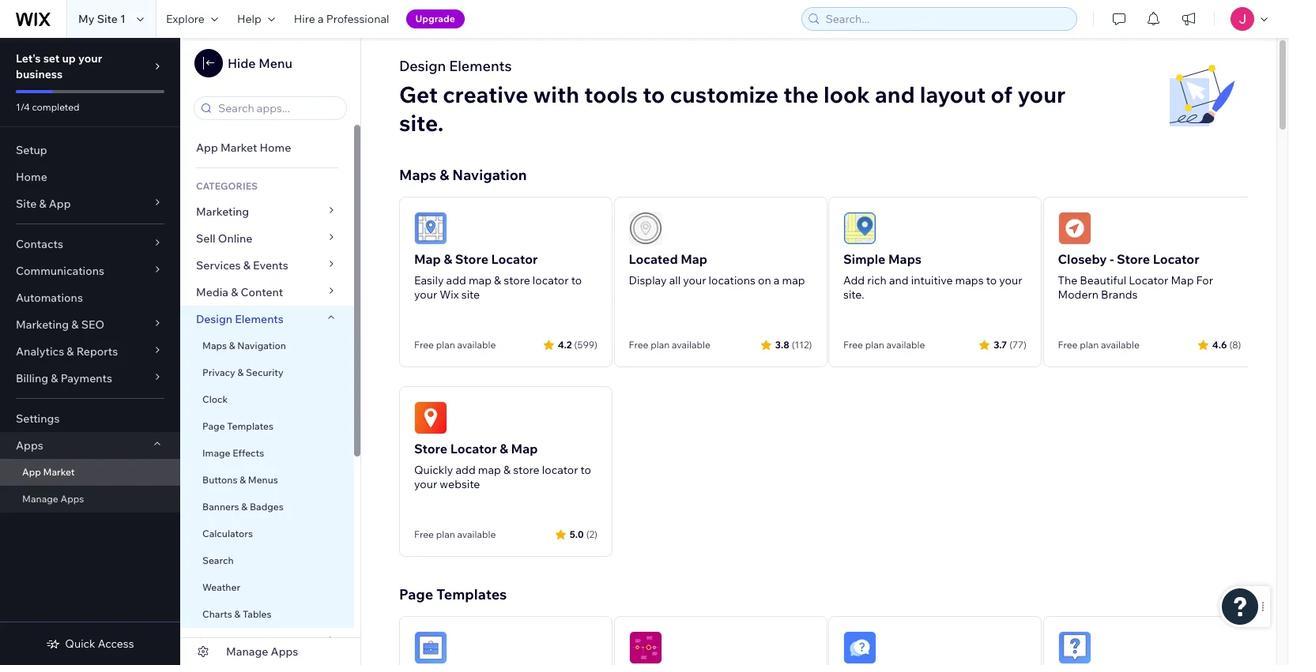Task type: vqa. For each thing, say whether or not it's contained in the screenshot.


Task type: locate. For each thing, give the bounding box(es) containing it.
store up site
[[455, 251, 489, 267]]

design up get
[[399, 57, 446, 75]]

store up quickly
[[414, 441, 448, 457]]

0 vertical spatial page templates
[[202, 421, 276, 432]]

page up job board logo
[[399, 586, 433, 604]]

home inside home link
[[16, 170, 47, 184]]

marketing inside dropdown button
[[16, 318, 69, 332]]

0 horizontal spatial apps
[[16, 439, 43, 453]]

your inside let's set up your business
[[78, 51, 102, 66]]

your right up
[[78, 51, 102, 66]]

0 vertical spatial home
[[260, 141, 291, 155]]

hide menu
[[228, 55, 292, 71]]

locator up 4.2
[[533, 274, 569, 288]]

page templates up image effects
[[202, 421, 276, 432]]

0 vertical spatial manage apps link
[[0, 486, 180, 513]]

0 horizontal spatial site
[[16, 197, 37, 211]]

add
[[446, 274, 466, 288], [456, 463, 476, 478]]

menus
[[248, 474, 278, 486]]

map right the on
[[782, 274, 805, 288]]

store locator & map logo image
[[414, 402, 447, 435]]

your inside map & store locator easily add map & store locator to your wix site
[[414, 288, 437, 302]]

site left 1
[[97, 12, 118, 26]]

page
[[202, 421, 225, 432], [399, 586, 433, 604]]

plan down display
[[651, 339, 670, 351]]

design
[[399, 57, 446, 75], [196, 312, 233, 327]]

1 horizontal spatial page templates
[[399, 586, 507, 604]]

0 vertical spatial store
[[504, 274, 530, 288]]

free for simple maps
[[844, 339, 863, 351]]

buttons
[[202, 474, 238, 486]]

free plan available
[[414, 339, 496, 351], [629, 339, 711, 351], [844, 339, 925, 351], [1058, 339, 1140, 351], [414, 529, 496, 541]]

1 horizontal spatial a
[[774, 274, 780, 288]]

to right maps
[[986, 274, 997, 288]]

1 horizontal spatial navigation
[[452, 166, 527, 184]]

2 horizontal spatial store
[[1117, 251, 1150, 267]]

1 vertical spatial store
[[513, 463, 540, 478]]

0 vertical spatial site
[[97, 12, 118, 26]]

templates up effects at the left bottom
[[227, 421, 273, 432]]

0 vertical spatial app
[[196, 141, 218, 155]]

map
[[469, 274, 492, 288], [782, 274, 805, 288], [478, 463, 501, 478]]

map right wix at the left top
[[469, 274, 492, 288]]

free right "(77)" at bottom
[[1058, 339, 1078, 351]]

1 horizontal spatial home
[[260, 141, 291, 155]]

free down easily
[[414, 339, 434, 351]]

store right -
[[1117, 251, 1150, 267]]

marketing link
[[180, 198, 354, 225]]

map right quickly
[[478, 463, 501, 478]]

market up the categories at top
[[221, 141, 257, 155]]

closeby - store locator logo image
[[1058, 212, 1091, 245]]

marketing up analytics
[[16, 318, 69, 332]]

simple
[[844, 251, 886, 267]]

elements inside design elements get creative with tools to customize the look and layout of your site.
[[449, 57, 512, 75]]

0 horizontal spatial manage apps
[[22, 493, 84, 505]]

wix faq logo image
[[844, 632, 877, 665]]

0 horizontal spatial market
[[43, 466, 75, 478]]

and right rich
[[889, 274, 909, 288]]

marketing down the categories at top
[[196, 205, 249, 219]]

add inside store locator & map quickly add map & store locator to your website
[[456, 463, 476, 478]]

layout
[[920, 81, 986, 108]]

app up the categories at top
[[196, 141, 218, 155]]

setup
[[16, 143, 47, 157]]

locator
[[491, 251, 538, 267], [1153, 251, 1200, 267], [1129, 274, 1169, 288], [450, 441, 497, 457]]

access
[[98, 637, 134, 651]]

all
[[669, 274, 681, 288]]

1 vertical spatial site.
[[844, 288, 865, 302]]

Search... field
[[821, 8, 1072, 30]]

store right website
[[513, 463, 540, 478]]

0 horizontal spatial page
[[202, 421, 225, 432]]

1 vertical spatial add
[[456, 463, 476, 478]]

content
[[241, 285, 283, 300]]

site
[[97, 12, 118, 26], [16, 197, 37, 211]]

available down all
[[672, 339, 711, 351]]

map inside the closeby - store locator the beautiful locator map for modern brands
[[1171, 274, 1194, 288]]

lumifish timeline logo image
[[629, 632, 662, 665]]

to up 4.2 (599)
[[571, 274, 582, 288]]

seo
[[81, 318, 104, 332]]

your left website
[[414, 478, 437, 492]]

services & events
[[196, 259, 288, 273]]

elements for design elements
[[235, 312, 284, 327]]

a
[[318, 12, 324, 26], [774, 274, 780, 288]]

locator inside store locator & map quickly add map & store locator to your website
[[542, 463, 578, 478]]

plan down wix at the left top
[[436, 339, 455, 351]]

(2)
[[586, 529, 598, 540]]

elements up the creative
[[449, 57, 512, 75]]

weather link
[[180, 575, 354, 602]]

0 horizontal spatial a
[[318, 12, 324, 26]]

1 horizontal spatial design
[[399, 57, 446, 75]]

billing & payments button
[[0, 365, 180, 392]]

plan down rich
[[865, 339, 885, 351]]

manage down app market
[[22, 493, 58, 505]]

apps down app market link at the bottom of page
[[60, 493, 84, 505]]

0 vertical spatial and
[[875, 81, 915, 108]]

2 horizontal spatial app
[[196, 141, 218, 155]]

market
[[221, 141, 257, 155], [43, 466, 75, 478]]

a right the on
[[774, 274, 780, 288]]

0 horizontal spatial home
[[16, 170, 47, 184]]

your left wix at the left top
[[414, 288, 437, 302]]

a inside 'link'
[[318, 12, 324, 26]]

the
[[784, 81, 819, 108]]

manage
[[22, 493, 58, 505], [226, 645, 268, 659]]

1 horizontal spatial app
[[49, 197, 71, 211]]

sidebar element
[[0, 38, 180, 666], [180, 38, 361, 666]]

to inside design elements get creative with tools to customize the look and layout of your site.
[[643, 81, 665, 108]]

0 horizontal spatial maps & navigation
[[202, 340, 286, 352]]

your inside design elements get creative with tools to customize the look and layout of your site.
[[1018, 81, 1066, 108]]

sidebar element containing let's set up your business
[[0, 38, 180, 666]]

maps up 'intuitive'
[[889, 251, 922, 267]]

locator
[[533, 274, 569, 288], [542, 463, 578, 478]]

elements down content
[[235, 312, 284, 327]]

store for &
[[455, 251, 489, 267]]

manage apps link down app market
[[0, 486, 180, 513]]

job board logo image
[[414, 632, 447, 665]]

maps & navigation inside sidebar element
[[202, 340, 286, 352]]

0 horizontal spatial design
[[196, 312, 233, 327]]

1 vertical spatial page
[[399, 586, 433, 604]]

1 horizontal spatial manage apps
[[226, 645, 298, 659]]

store inside map & store locator easily add map & store locator to your wix site
[[504, 274, 530, 288]]

1/4 completed
[[16, 101, 80, 113]]

0 vertical spatial page
[[202, 421, 225, 432]]

menu
[[259, 55, 292, 71]]

(112)
[[792, 339, 812, 351]]

0 horizontal spatial manage
[[22, 493, 58, 505]]

setup link
[[0, 137, 180, 164]]

site. inside simple maps add rich and intuitive maps to your site.
[[844, 288, 865, 302]]

my site 1
[[78, 12, 126, 26]]

page templates link
[[180, 413, 354, 440]]

home
[[260, 141, 291, 155], [16, 170, 47, 184]]

locator for map & store locator
[[533, 274, 569, 288]]

1 horizontal spatial templates
[[437, 586, 507, 604]]

1 vertical spatial design
[[196, 312, 233, 327]]

1 vertical spatial apps
[[60, 493, 84, 505]]

apps down settings
[[16, 439, 43, 453]]

plan for store
[[436, 529, 455, 541]]

0 horizontal spatial maps
[[202, 340, 227, 352]]

0 horizontal spatial templates
[[227, 421, 273, 432]]

page templates
[[202, 421, 276, 432], [399, 586, 507, 604]]

0 vertical spatial manage
[[22, 493, 58, 505]]

your right 'of' in the right top of the page
[[1018, 81, 1066, 108]]

apps down "charts & tables" link
[[271, 645, 298, 659]]

site up contacts
[[16, 197, 37, 211]]

maps inside sidebar element
[[202, 340, 227, 352]]

plan down 'modern'
[[1080, 339, 1099, 351]]

design elements get creative with tools to customize the look and layout of your site.
[[399, 57, 1066, 137]]

store inside map & store locator easily add map & store locator to your wix site
[[455, 251, 489, 267]]

0 vertical spatial a
[[318, 12, 324, 26]]

to inside map & store locator easily add map & store locator to your wix site
[[571, 274, 582, 288]]

website
[[440, 478, 480, 492]]

site. down get
[[399, 109, 444, 137]]

0 horizontal spatial elements
[[235, 312, 284, 327]]

your inside simple maps add rich and intuitive maps to your site.
[[1000, 274, 1023, 288]]

site & app button
[[0, 191, 180, 217]]

search
[[202, 555, 234, 567]]

templates up job board logo
[[437, 586, 507, 604]]

free plan available for locator
[[414, 529, 496, 541]]

manage apps down "charts & tables" link
[[226, 645, 298, 659]]

free plan available down rich
[[844, 339, 925, 351]]

manage down tables
[[226, 645, 268, 659]]

banners & badges
[[202, 501, 284, 513]]

1 vertical spatial marketing
[[16, 318, 69, 332]]

closeby
[[1058, 251, 1107, 267]]

locator up 5.0
[[542, 463, 578, 478]]

available down 'intuitive'
[[887, 339, 925, 351]]

free plan available for map
[[629, 339, 711, 351]]

home down setup
[[16, 170, 47, 184]]

0 vertical spatial elements
[[449, 57, 512, 75]]

2 vertical spatial maps
[[202, 340, 227, 352]]

1 vertical spatial manage
[[226, 645, 268, 659]]

free for map & store locator
[[414, 339, 434, 351]]

3.8
[[775, 339, 790, 351]]

your inside store locator & map quickly add map & store locator to your website
[[414, 478, 437, 492]]

1 horizontal spatial store
[[455, 251, 489, 267]]

marketing for marketing & seo
[[16, 318, 69, 332]]

map & store locator logo image
[[414, 212, 447, 245]]

to up 5.0 (2)
[[581, 463, 591, 478]]

design inside sidebar element
[[196, 312, 233, 327]]

maps & navigation up map & store locator logo
[[399, 166, 527, 184]]

1 vertical spatial app
[[49, 197, 71, 211]]

maps up privacy
[[202, 340, 227, 352]]

to right the tools
[[643, 81, 665, 108]]

1 vertical spatial locator
[[542, 463, 578, 478]]

online
[[218, 232, 252, 246]]

0 horizontal spatial marketing
[[16, 318, 69, 332]]

0 vertical spatial marketing
[[196, 205, 249, 219]]

available for map
[[672, 339, 711, 351]]

free for store locator & map
[[414, 529, 434, 541]]

1 horizontal spatial maps
[[399, 166, 437, 184]]

security
[[246, 367, 284, 379]]

the
[[1058, 274, 1078, 288]]

add right easily
[[446, 274, 466, 288]]

1 vertical spatial manage apps
[[226, 645, 298, 659]]

calculators link
[[180, 521, 354, 548]]

design for design elements get creative with tools to customize the look and layout of your site.
[[399, 57, 446, 75]]

0 vertical spatial navigation
[[452, 166, 527, 184]]

map inside map & store locator easily add map & store locator to your wix site
[[469, 274, 492, 288]]

your
[[78, 51, 102, 66], [1018, 81, 1066, 108], [683, 274, 706, 288], [1000, 274, 1023, 288], [414, 288, 437, 302], [414, 478, 437, 492]]

on
[[758, 274, 771, 288]]

free right (599)
[[629, 339, 649, 351]]

free down quickly
[[414, 529, 434, 541]]

beautiful
[[1080, 274, 1127, 288]]

map inside store locator & map quickly add map & store locator to your website
[[478, 463, 501, 478]]

free right (112)
[[844, 339, 863, 351]]

free plan available down wix at the left top
[[414, 339, 496, 351]]

map inside located map display all your locations on a map
[[681, 251, 708, 267]]

apps inside popup button
[[16, 439, 43, 453]]

sell online link
[[180, 225, 354, 252]]

plan down website
[[436, 529, 455, 541]]

free plan available down all
[[629, 339, 711, 351]]

1 horizontal spatial manage
[[226, 645, 268, 659]]

elements for design elements get creative with tools to customize the look and layout of your site.
[[449, 57, 512, 75]]

0 vertical spatial market
[[221, 141, 257, 155]]

free plan available down website
[[414, 529, 496, 541]]

locator inside map & store locator easily add map & store locator to your wix site
[[533, 274, 569, 288]]

manage apps link down "charts & tables" link
[[180, 639, 361, 666]]

to inside simple maps add rich and intuitive maps to your site.
[[986, 274, 997, 288]]

help
[[237, 12, 261, 26]]

charts & tables link
[[180, 602, 354, 629]]

maps & navigation down design elements
[[202, 340, 286, 352]]

maps up map & store locator logo
[[399, 166, 437, 184]]

and right look
[[875, 81, 915, 108]]

design down media on the left
[[196, 312, 233, 327]]

1 vertical spatial site
[[16, 197, 37, 211]]

elements
[[449, 57, 512, 75], [235, 312, 284, 327]]

1 horizontal spatial site.
[[844, 288, 865, 302]]

site. left rich
[[844, 288, 865, 302]]

1 vertical spatial and
[[889, 274, 909, 288]]

available down website
[[457, 529, 496, 541]]

your right all
[[683, 274, 706, 288]]

add right quickly
[[456, 463, 476, 478]]

app for app market
[[22, 466, 41, 478]]

reports
[[76, 345, 118, 359]]

search link
[[180, 548, 354, 575]]

map for map
[[478, 463, 501, 478]]

sell
[[196, 232, 216, 246]]

1 vertical spatial market
[[43, 466, 75, 478]]

app down settings
[[22, 466, 41, 478]]

your right maps
[[1000, 274, 1023, 288]]

1 vertical spatial templates
[[437, 586, 507, 604]]

store inside the closeby - store locator the beautiful locator map for modern brands
[[1117, 251, 1150, 267]]

add inside map & store locator easily add map & store locator to your wix site
[[446, 274, 466, 288]]

map inside map & store locator easily add map & store locator to your wix site
[[414, 251, 441, 267]]

0 vertical spatial design
[[399, 57, 446, 75]]

maps inside simple maps add rich and intuitive maps to your site.
[[889, 251, 922, 267]]

page down "clock"
[[202, 421, 225, 432]]

app down home link
[[49, 197, 71, 211]]

home down search apps... field
[[260, 141, 291, 155]]

0 vertical spatial locator
[[533, 274, 569, 288]]

3.8 (112)
[[775, 339, 812, 351]]

&
[[440, 166, 449, 184], [39, 197, 46, 211], [444, 251, 452, 267], [243, 259, 251, 273], [494, 274, 501, 288], [231, 285, 238, 300], [71, 318, 79, 332], [229, 340, 235, 352], [67, 345, 74, 359], [237, 367, 244, 379], [51, 372, 58, 386], [500, 441, 508, 457], [504, 463, 511, 478], [240, 474, 246, 486], [241, 501, 248, 513], [234, 609, 241, 621]]

0 vertical spatial apps
[[16, 439, 43, 453]]

1 vertical spatial maps & navigation
[[202, 340, 286, 352]]

1 horizontal spatial marketing
[[196, 205, 249, 219]]

available down site
[[457, 339, 496, 351]]

free for located map
[[629, 339, 649, 351]]

privacy & security
[[202, 367, 284, 379]]

0 vertical spatial manage apps
[[22, 493, 84, 505]]

plan for closeby
[[1080, 339, 1099, 351]]

0 vertical spatial site.
[[399, 109, 444, 137]]

free
[[414, 339, 434, 351], [629, 339, 649, 351], [844, 339, 863, 351], [1058, 339, 1078, 351], [414, 529, 434, 541]]

available down brands
[[1101, 339, 1140, 351]]

1 vertical spatial maps
[[889, 251, 922, 267]]

market down "apps" popup button
[[43, 466, 75, 478]]

1 vertical spatial elements
[[235, 312, 284, 327]]

1 sidebar element from the left
[[0, 38, 180, 666]]

2 horizontal spatial maps
[[889, 251, 922, 267]]

1 vertical spatial navigation
[[237, 340, 286, 352]]

of
[[991, 81, 1013, 108]]

0 horizontal spatial store
[[414, 441, 448, 457]]

plan for located
[[651, 339, 670, 351]]

design inside design elements get creative with tools to customize the look and layout of your site.
[[399, 57, 446, 75]]

2 sidebar element from the left
[[180, 38, 361, 666]]

2 vertical spatial app
[[22, 466, 41, 478]]

site.
[[399, 109, 444, 137], [844, 288, 865, 302]]

up
[[62, 51, 76, 66]]

1 horizontal spatial market
[[221, 141, 257, 155]]

app
[[196, 141, 218, 155], [49, 197, 71, 211], [22, 466, 41, 478]]

app inside dropdown button
[[49, 197, 71, 211]]

2 horizontal spatial apps
[[271, 645, 298, 659]]

free plan available down 'modern'
[[1058, 339, 1140, 351]]

manage apps down app market
[[22, 493, 84, 505]]

0 horizontal spatial app
[[22, 466, 41, 478]]

0 horizontal spatial site.
[[399, 109, 444, 137]]

market for app market home
[[221, 141, 257, 155]]

1 vertical spatial a
[[774, 274, 780, 288]]

to
[[643, 81, 665, 108], [571, 274, 582, 288], [986, 274, 997, 288], [581, 463, 591, 478]]

billing & payments
[[16, 372, 112, 386]]

app for app market home
[[196, 141, 218, 155]]

store right site
[[504, 274, 530, 288]]

store for map & store locator
[[504, 274, 530, 288]]

store inside store locator & map quickly add map & store locator to your website
[[513, 463, 540, 478]]

a right hire
[[318, 12, 324, 26]]

explore
[[166, 12, 205, 26]]

1 vertical spatial home
[[16, 170, 47, 184]]

0 vertical spatial maps & navigation
[[399, 166, 527, 184]]

1 horizontal spatial elements
[[449, 57, 512, 75]]

page templates up job board logo
[[399, 586, 507, 604]]

0 vertical spatial add
[[446, 274, 466, 288]]

locator inside store locator & map quickly add map & store locator to your website
[[450, 441, 497, 457]]

free plan available for maps
[[844, 339, 925, 351]]

quick access button
[[46, 637, 134, 651]]



Task type: describe. For each thing, give the bounding box(es) containing it.
1 vertical spatial manage apps link
[[180, 639, 361, 666]]

hire
[[294, 12, 315, 26]]

free plan available for -
[[1058, 339, 1140, 351]]

locations
[[709, 274, 756, 288]]

simple maps logo image
[[844, 212, 877, 245]]

site & app
[[16, 197, 71, 211]]

& inside "link"
[[241, 501, 248, 513]]

buttons & menus link
[[180, 467, 354, 494]]

app market link
[[0, 459, 180, 486]]

privacy
[[202, 367, 235, 379]]

banners & badges link
[[180, 494, 354, 521]]

upgrade button
[[406, 9, 465, 28]]

wix
[[440, 288, 459, 302]]

located
[[629, 251, 678, 267]]

contacts button
[[0, 231, 180, 258]]

settings link
[[0, 406, 180, 432]]

automations
[[16, 291, 83, 305]]

customize
[[670, 81, 779, 108]]

map inside located map display all your locations on a map
[[782, 274, 805, 288]]

maps
[[956, 274, 984, 288]]

Search apps... field
[[213, 97, 342, 119]]

tables
[[243, 609, 272, 621]]

intuitive
[[911, 274, 953, 288]]

and inside simple maps add rich and intuitive maps to your site.
[[889, 274, 909, 288]]

available for maps
[[887, 339, 925, 351]]

and inside design elements get creative with tools to customize the look and layout of your site.
[[875, 81, 915, 108]]

closeby - store locator the beautiful locator map for modern brands
[[1058, 251, 1214, 302]]

site. inside design elements get creative with tools to customize the look and layout of your site.
[[399, 109, 444, 137]]

map & store locator easily add map & store locator to your wix site
[[414, 251, 582, 302]]

badges
[[250, 501, 284, 513]]

located map logo image
[[629, 212, 662, 245]]

apps button
[[0, 432, 180, 459]]

add for locator
[[456, 463, 476, 478]]

design elements
[[196, 312, 284, 327]]

your inside located map display all your locations on a map
[[683, 274, 706, 288]]

marketing & seo
[[16, 318, 104, 332]]

market for app market
[[43, 466, 75, 478]]

maps & navigation link
[[180, 333, 354, 360]]

tools
[[584, 81, 638, 108]]

4.2
[[558, 339, 572, 351]]

business
[[16, 67, 63, 81]]

privacy & security link
[[180, 360, 354, 387]]

5.0
[[570, 529, 584, 540]]

home inside app market home link
[[260, 141, 291, 155]]

media & content link
[[180, 279, 354, 306]]

0 vertical spatial templates
[[227, 421, 273, 432]]

image effects link
[[180, 440, 354, 467]]

3.7
[[994, 339, 1007, 351]]

design for design elements
[[196, 312, 233, 327]]

sell online
[[196, 232, 252, 246]]

events
[[253, 259, 288, 273]]

billing
[[16, 372, 48, 386]]

payments
[[61, 372, 112, 386]]

communication
[[196, 635, 282, 649]]

hide menu button
[[194, 49, 292, 77]]

add for &
[[446, 274, 466, 288]]

categories
[[196, 180, 258, 192]]

2 vertical spatial apps
[[271, 645, 298, 659]]

4.6
[[1213, 339, 1227, 351]]

1 vertical spatial page templates
[[399, 586, 507, 604]]

clock
[[202, 394, 228, 406]]

for
[[1197, 274, 1214, 288]]

communication link
[[180, 629, 354, 655]]

set
[[43, 51, 60, 66]]

store for -
[[1117, 251, 1150, 267]]

rich
[[868, 274, 887, 288]]

simple maps add rich and intuitive maps to your site.
[[844, 251, 1023, 302]]

app market home link
[[180, 134, 354, 161]]

locator for store locator & map
[[542, 463, 578, 478]]

store locator & map quickly add map & store locator to your website
[[414, 441, 591, 492]]

1 horizontal spatial site
[[97, 12, 118, 26]]

free for closeby - store locator
[[1058, 339, 1078, 351]]

powr faq - help center logo image
[[1058, 632, 1091, 665]]

services & events link
[[180, 252, 354, 279]]

banners
[[202, 501, 239, 513]]

analytics & reports button
[[0, 338, 180, 365]]

(8)
[[1230, 339, 1242, 351]]

free plan available for &
[[414, 339, 496, 351]]

map inside store locator & map quickly add map & store locator to your website
[[511, 441, 538, 457]]

& inside popup button
[[51, 372, 58, 386]]

a inside located map display all your locations on a map
[[774, 274, 780, 288]]

0 horizontal spatial page templates
[[202, 421, 276, 432]]

available for -
[[1101, 339, 1140, 351]]

services
[[196, 259, 241, 273]]

plan for simple
[[865, 339, 885, 351]]

completed
[[32, 101, 80, 113]]

marketing for marketing
[[196, 205, 249, 219]]

sidebar element containing hide menu
[[180, 38, 361, 666]]

automations link
[[0, 285, 180, 311]]

communications button
[[0, 258, 180, 285]]

media & content
[[196, 285, 283, 300]]

image effects
[[202, 447, 264, 459]]

1 horizontal spatial apps
[[60, 493, 84, 505]]

page inside sidebar element
[[202, 421, 225, 432]]

site inside site & app dropdown button
[[16, 197, 37, 211]]

available for locator
[[457, 529, 496, 541]]

let's set up your business
[[16, 51, 102, 81]]

quick
[[65, 637, 95, 651]]

-
[[1110, 251, 1114, 267]]

4.2 (599)
[[558, 339, 598, 351]]

effects
[[233, 447, 264, 459]]

(599)
[[574, 339, 598, 351]]

available for &
[[457, 339, 496, 351]]

5.0 (2)
[[570, 529, 598, 540]]

app market home
[[196, 141, 291, 155]]

0 vertical spatial maps
[[399, 166, 437, 184]]

let's
[[16, 51, 41, 66]]

weather
[[202, 582, 240, 594]]

communications
[[16, 264, 104, 278]]

store inside store locator & map quickly add map & store locator to your website
[[414, 441, 448, 457]]

quick access
[[65, 637, 134, 651]]

upgrade
[[416, 13, 455, 25]]

help button
[[228, 0, 284, 38]]

locator inside map & store locator easily add map & store locator to your wix site
[[491, 251, 538, 267]]

analytics
[[16, 345, 64, 359]]

design elements link
[[180, 306, 354, 333]]

contacts
[[16, 237, 63, 251]]

1 horizontal spatial page
[[399, 586, 433, 604]]

plan for map
[[436, 339, 455, 351]]

hire a professional
[[294, 12, 389, 26]]

map for locator
[[469, 274, 492, 288]]

quickly
[[414, 463, 453, 478]]

0 horizontal spatial navigation
[[237, 340, 286, 352]]

store for store locator & map
[[513, 463, 540, 478]]

1 horizontal spatial maps & navigation
[[399, 166, 527, 184]]

1
[[120, 12, 126, 26]]

to inside store locator & map quickly add map & store locator to your website
[[581, 463, 591, 478]]

modern
[[1058, 288, 1099, 302]]



